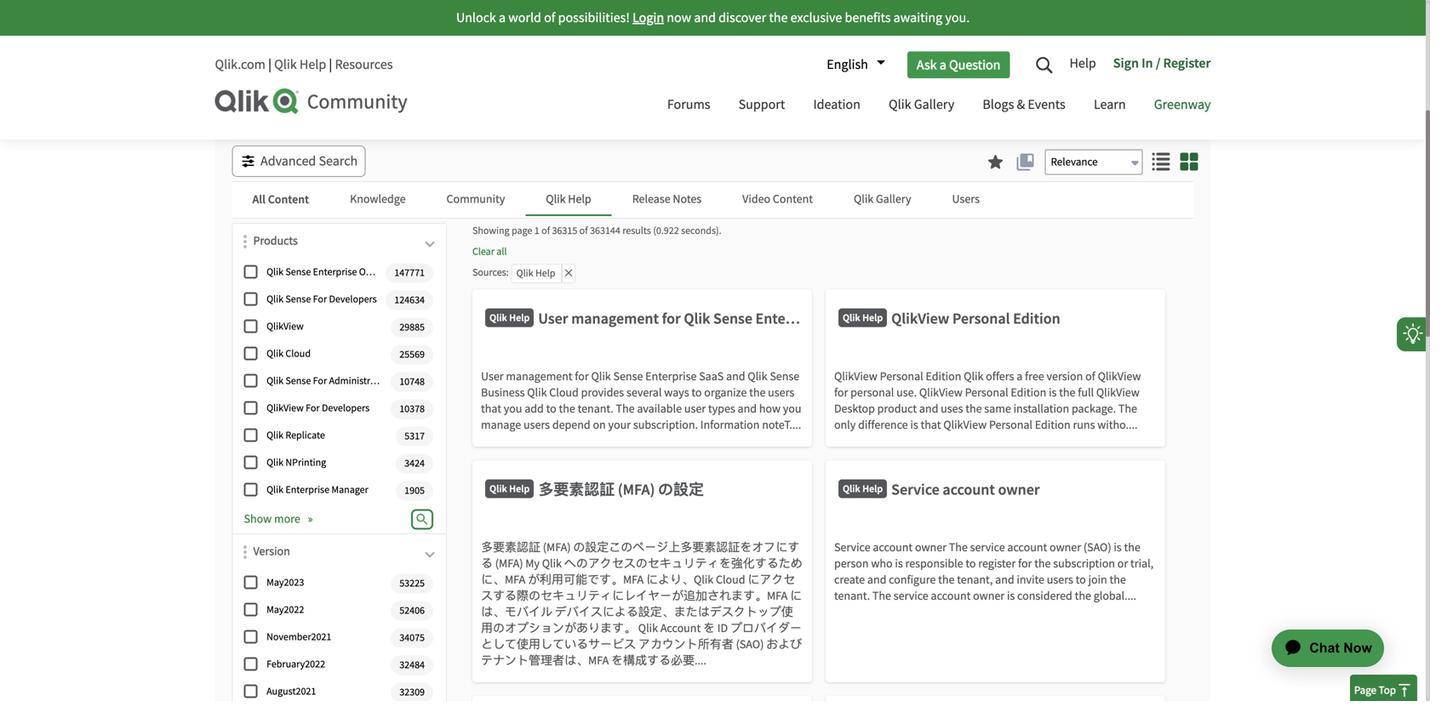 Task type: describe. For each thing, give the bounding box(es) containing it.
subscription
[[1054, 556, 1115, 572]]

help inside "qlik help qlikview personal edition"
[[863, 311, 883, 324]]

が利用可能です。mfa
[[528, 573, 644, 588]]

0 vertical spatial management
[[571, 309, 659, 328]]

363144
[[590, 224, 621, 238]]

✕
[[565, 267, 573, 280]]

cloud inside "user management for qlik sense enterprise saas and qlik sense business qlik cloud provides several ways to organize the users that you add to the tenant. the available user types and how you manage users depend on your subscription. information notet...."
[[549, 385, 579, 401]]

the down who
[[873, 589, 892, 604]]

is up or
[[1114, 540, 1122, 556]]

2 | from the left
[[329, 56, 332, 73]]

benefits
[[845, 9, 891, 26]]

sort filter image for products
[[244, 235, 247, 249]]

to up tenant,
[[966, 556, 976, 572]]

and up organize
[[726, 369, 746, 384]]

&
[[1017, 96, 1025, 113]]

qlik replicate
[[267, 429, 325, 443]]

resources link
[[335, 56, 393, 73]]

account up who
[[873, 540, 913, 556]]

として使用しているサービス
[[481, 637, 636, 653]]

version
[[253, 544, 290, 559]]

blogs & events
[[983, 96, 1066, 113]]

qlik help user management for qlik sense enterprise saas and qlik sense business
[[490, 309, 1021, 328]]

results
[[623, 224, 651, 238]]

full
[[1078, 385, 1094, 401]]

user management for qlik sense enterprise saas and qlik sense business link
[[538, 309, 1021, 337]]

enterprise inside "user management for qlik sense enterprise saas and qlik sense business qlik cloud provides several ways to organize the users that you add to the tenant. the available user types and how you manage users depend on your subscription. information notet...."
[[646, 369, 697, 384]]

advanced search button
[[232, 146, 366, 177]]

person
[[834, 556, 869, 572]]

147771
[[394, 267, 425, 280]]

may2023
[[267, 577, 304, 590]]

on inside "user management for qlik sense enterprise saas and qlik sense business qlik cloud provides several ways to organize the users that you add to the tenant. the available user types and how you manage users depend on your subscription. information notet...."
[[593, 418, 606, 433]]

more
[[274, 512, 300, 527]]

:
[[506, 266, 509, 279]]

(0.922
[[653, 224, 679, 238]]

community button
[[426, 182, 526, 216]]

id
[[718, 621, 728, 637]]

now
[[667, 9, 692, 26]]

user inside "user management for qlik sense enterprise saas and qlik sense business qlik cloud provides several ways to organize the users that you add to the tenant. the available user types and how you manage users depend on your subscription. information notet...."
[[481, 369, 504, 384]]

awaiting
[[894, 9, 943, 26]]

all
[[497, 245, 507, 258]]

use
[[1024, 52, 1045, 70]]

edition up free
[[1013, 309, 1061, 328]]

qlik inside button
[[546, 192, 566, 207]]

for up ways
[[662, 309, 681, 328]]

blogs
[[983, 96, 1014, 113]]

considered
[[1018, 589, 1073, 604]]

release
[[632, 192, 671, 207]]

video content
[[743, 192, 813, 207]]

help inside qlik help service account owner
[[863, 482, 883, 495]]

ask a question
[[917, 56, 1001, 73]]

video content button
[[722, 182, 834, 216]]

ideation button
[[801, 81, 874, 131]]

users
[[952, 192, 980, 207]]

page
[[512, 224, 532, 238]]

sign in / register
[[1114, 54, 1211, 72]]

qlik inside the qlikview personal edition qlik offers a free version of qlikview for personal use. qlikview personal edition is the full qlikview desktop product and uses the same installation package. the only difference is that qlikview personal edition runs witho....
[[964, 369, 984, 384]]

organize
[[704, 385, 747, 401]]

ask
[[917, 56, 937, 73]]

only
[[834, 418, 856, 433]]

of inside the qlikview personal edition qlik offers a free version of qlikview for personal use. qlikview personal edition is the full qlikview desktop product and uses the same installation package. the only difference is that qlikview personal edition runs witho....
[[1086, 369, 1096, 384]]

personal
[[851, 385, 894, 401]]

help inside button
[[568, 192, 592, 207]]

service account owner link
[[892, 480, 1040, 508]]

tenant. inside service account owner the service account owner (sao) is the person who is responsible to register for the subscription or trial, create and configure the tenant, and invite users to join the tenant. the service account owner is considered the global....
[[834, 589, 870, 604]]

を
[[703, 621, 715, 637]]

is right who
[[895, 556, 903, 572]]

qlik nprinting
[[267, 457, 326, 470]]

の設定
[[658, 480, 704, 499]]

edition up uses
[[926, 369, 962, 384]]

qlik cloud
[[267, 348, 311, 361]]

の設定このページ上多要素認証をオフにす
[[573, 540, 800, 556]]

アカウント所有者
[[638, 637, 734, 653]]

2 you from the left
[[783, 402, 802, 417]]

manage
[[481, 418, 521, 433]]

the up global....
[[1110, 573, 1126, 588]]

0 vertical spatial 多要素認証
[[538, 480, 615, 499]]

global....
[[1094, 589, 1137, 604]]

you.
[[946, 9, 970, 26]]

a inside the qlikview personal edition qlik offers a free version of qlikview for personal use. qlikview personal edition is the full qlikview desktop product and uses the same installation package. the only difference is that qlikview personal edition runs witho....
[[1017, 369, 1023, 384]]

your
[[608, 418, 631, 433]]

sort filter image for version
[[244, 546, 247, 559]]

personal up same
[[965, 385, 1009, 401]]

and up personal
[[863, 309, 888, 328]]

account down tenant,
[[931, 589, 971, 604]]

the up depend at the bottom left of page
[[559, 402, 575, 417]]

は、モバイル
[[481, 605, 553, 620]]

depend
[[553, 418, 591, 433]]

qlik.com
[[215, 56, 266, 73]]

that inside the qlikview personal edition qlik offers a free version of qlikview for personal use. qlikview personal edition is the full qlikview desktop product and uses the same installation package. the only difference is that qlikview personal edition runs witho....
[[921, 418, 941, 433]]

0 vertical spatial user
[[538, 309, 568, 328]]

use.
[[897, 385, 917, 401]]

and down "register"
[[996, 573, 1015, 588]]

to right add
[[546, 402, 557, 417]]

the down the version on the right
[[1059, 385, 1076, 401]]

resources
[[335, 56, 393, 73]]

1 vertical spatial service
[[894, 589, 929, 604]]

25569
[[400, 348, 425, 361]]

the right discover
[[769, 9, 788, 26]]

content for all content
[[268, 192, 309, 207]]

replicate
[[286, 429, 325, 443]]

qlik gallery link
[[876, 81, 968, 131]]

and inside the qlikview personal edition qlik offers a free version of qlikview for personal use. qlikview personal edition is the full qlikview desktop product and uses the same installation package. the only difference is that qlikview personal edition runs witho....
[[920, 402, 939, 417]]

the up or
[[1124, 540, 1141, 556]]

に、mfa
[[481, 573, 526, 588]]

(sao) inside service account owner the service account owner (sao) is the person who is responsible to register for the subscription or trial, create and configure the tenant, and invite users to join the tenant. the service account owner is considered the global....
[[1084, 540, 1112, 556]]

version
[[1047, 369, 1083, 384]]

use classic community search link
[[1024, 52, 1199, 70]]

29885
[[400, 321, 425, 334]]

personal up the use.
[[880, 369, 924, 384]]

showing
[[473, 224, 510, 238]]

help link
[[1070, 49, 1105, 81]]

owner up responsible
[[915, 540, 947, 556]]

clear
[[473, 245, 495, 258]]

for down qlik sense enterprise on windows
[[313, 293, 327, 306]]

53225
[[400, 577, 425, 590]]

ideation
[[814, 96, 861, 113]]

qlik.com | qlik help | resources
[[215, 56, 393, 73]]

all
[[252, 192, 266, 207]]

service inside service account owner the service account owner (sao) is the person who is responsible to register for the subscription or trial, create and configure the tenant, and invite users to join the tenant. the service account owner is considered the global....
[[834, 540, 871, 556]]

3424
[[405, 457, 425, 470]]

0 vertical spatial saas
[[827, 309, 860, 328]]

owner down tenant,
[[973, 589, 1005, 604]]

the inside the qlikview personal edition qlik offers a free version of qlikview for personal use. qlikview personal edition is the full qlikview desktop product and uses the same installation package. the only difference is that qlikview personal edition runs witho....
[[1119, 402, 1138, 417]]

notet....
[[762, 418, 802, 433]]

greenway link
[[1142, 81, 1224, 131]]

プロバイダー
[[730, 621, 802, 637]]

qlik inside menu bar
[[889, 96, 912, 113]]

0 vertical spatial search
[[1160, 52, 1199, 70]]

content for video content
[[773, 192, 813, 207]]

1 vertical spatial search
[[1139, 84, 1178, 102]]

for inside "user management for qlik sense enterprise saas and qlik sense business qlik cloud provides several ways to organize the users that you add to the tenant. the available user types and how you manage users depend on your subscription. information notet...."
[[575, 369, 589, 384]]

types
[[708, 402, 736, 417]]

is up installation
[[1049, 385, 1057, 401]]

qlikview personal edition qlik offers a free version of qlikview for personal use. qlikview personal edition is the full qlikview desktop product and uses the same installation package. the only difference is that qlikview personal edition runs witho....
[[834, 369, 1141, 433]]

english button
[[819, 50, 886, 79]]

and left the how
[[738, 402, 757, 417]]



Task type: locate. For each thing, give the bounding box(es) containing it.
qlik help inside 'qlik help' button
[[546, 192, 592, 207]]

多要素認証 up my
[[481, 540, 541, 556]]

qlik inside qlik sense for administrators 10748
[[267, 375, 284, 388]]

2 vertical spatial cloud
[[716, 573, 746, 588]]

qlik sense for developers
[[267, 293, 377, 306]]

management
[[571, 309, 659, 328], [506, 369, 573, 384]]

0 vertical spatial users
[[768, 385, 795, 401]]

tenant. inside "user management for qlik sense enterprise saas and qlik sense business qlik cloud provides several ways to organize the users that you add to the tenant. the available user types and how you manage users depend on your subscription. information notet...."
[[578, 402, 614, 417]]

1 sort filter image from the top
[[244, 235, 247, 249]]

0 horizontal spatial (sao)
[[736, 637, 764, 653]]

responsible
[[906, 556, 964, 572]]

cloud up depend at the bottom left of page
[[549, 385, 579, 401]]

0 horizontal spatial community
[[307, 89, 408, 115]]

a for unlock
[[499, 9, 506, 26]]

advanced
[[261, 152, 316, 170]]

qlik gallery left users
[[854, 192, 912, 207]]

a left free
[[1017, 369, 1023, 384]]

0 horizontal spatial a
[[499, 9, 506, 26]]

1 horizontal spatial size image
[[1181, 153, 1199, 171]]

0 horizontal spatial |
[[268, 56, 272, 73]]

users down add
[[524, 418, 550, 433]]

a for ask
[[940, 56, 947, 73]]

management down ✕
[[571, 309, 659, 328]]

0 vertical spatial gallery
[[914, 96, 955, 113]]

gallery inside qlik gallery link
[[914, 96, 955, 113]]

help inside qlik help user management for qlik sense enterprise saas and qlik sense business
[[509, 311, 530, 324]]

sort filter image left "products" at the left
[[244, 235, 247, 249]]

2 vertical spatial (mfa)
[[495, 556, 523, 572]]

tenant.
[[578, 402, 614, 417], [834, 589, 870, 604]]

developers down qlik sense for administrators 10748
[[322, 402, 370, 415]]

for inside the qlikview personal edition qlik offers a free version of qlikview for personal use. qlikview personal edition is the full qlikview desktop product and uses the same installation package. the only difference is that qlikview personal edition runs witho....
[[834, 385, 848, 401]]

1 vertical spatial developers
[[322, 402, 370, 415]]

for up desktop
[[834, 385, 848, 401]]

service down the difference
[[892, 480, 940, 499]]

2 vertical spatial users
[[1047, 573, 1074, 588]]

1 horizontal spatial tenant.
[[834, 589, 870, 604]]

for inside qlik sense for administrators 10748
[[313, 375, 327, 388]]

subscription.
[[633, 418, 698, 433]]

qlik gallery down ask
[[889, 96, 955, 113]]

manager
[[332, 484, 369, 497]]

qlik inside "qlik help qlikview personal edition"
[[843, 311, 861, 324]]

menu bar containing forums
[[655, 81, 1224, 131]]

2 content from the left
[[773, 192, 813, 207]]

service down configure
[[894, 589, 929, 604]]

1 vertical spatial management
[[506, 369, 573, 384]]

0 horizontal spatial (mfa)
[[495, 556, 523, 572]]

saas inside "user management for qlik sense enterprise saas and qlik sense business qlik cloud provides several ways to organize the users that you add to the tenant. the available user types and how you manage users depend on your subscription. information notet...."
[[699, 369, 724, 384]]

1 horizontal spatial |
[[329, 56, 332, 73]]

business up manage
[[481, 385, 525, 401]]

that up manage
[[481, 402, 502, 417]]

1 vertical spatial saas
[[699, 369, 724, 384]]

search down sign in / register link
[[1139, 84, 1178, 102]]

business up offers
[[963, 309, 1021, 328]]

of right 36315
[[580, 224, 588, 238]]

1 horizontal spatial business
[[963, 309, 1021, 328]]

that inside "user management for qlik sense enterprise saas and qlik sense business qlik cloud provides several ways to organize the users that you add to the tenant. the available user types and how you manage users depend on your subscription. information notet...."
[[481, 402, 502, 417]]

the
[[616, 402, 635, 417], [1119, 402, 1138, 417], [949, 540, 968, 556], [873, 589, 892, 604]]

add
[[525, 402, 544, 417]]

1 horizontal spatial (sao)
[[1084, 540, 1112, 556]]

|
[[268, 56, 272, 73], [329, 56, 332, 73]]

saas up organize
[[699, 369, 724, 384]]

on left windows
[[359, 266, 371, 279]]

qlik help button
[[526, 182, 612, 216]]

page
[[1355, 684, 1377, 698]]

1 vertical spatial a
[[940, 56, 947, 73]]

service
[[892, 480, 940, 499], [834, 540, 871, 556]]

1 vertical spatial that
[[921, 418, 941, 433]]

(sao) down プロバイダー
[[736, 637, 764, 653]]

personal down same
[[989, 418, 1033, 433]]

1 | from the left
[[268, 56, 272, 73]]

qlik gallery
[[889, 96, 955, 113], [854, 192, 912, 207]]

management inside "user management for qlik sense enterprise saas and qlik sense business qlik cloud provides several ways to organize the users that you add to the tenant. the available user types and how you manage users depend on your subscription. information notet...."
[[506, 369, 573, 384]]

1 vertical spatial (mfa)
[[543, 540, 571, 556]]

user management for qlik sense enterprise saas and qlik sense business qlik cloud provides several ways to organize the users that you add to the tenant. the available user types and how you manage users depend on your subscription. information notet....
[[481, 369, 802, 433]]

owner up "register"
[[998, 480, 1040, 499]]

2 vertical spatial search
[[319, 152, 358, 170]]

runs
[[1073, 418, 1095, 433]]

forums button
[[655, 81, 723, 131]]

for up replicate
[[306, 402, 320, 415]]

sources :
[[473, 266, 509, 279]]

tenant. down the provides at the bottom left of page
[[578, 402, 614, 417]]

0 vertical spatial (mfa)
[[618, 480, 655, 499]]

owner up subscription
[[1050, 540, 1082, 556]]

business inside "user management for qlik sense enterprise saas and qlik sense business qlik cloud provides several ways to organize the users that you add to the tenant. the available user types and how you manage users depend on your subscription. information notet...."
[[481, 385, 525, 401]]

1 vertical spatial (sao)
[[736, 637, 764, 653]]

is down product
[[911, 418, 919, 433]]

34075
[[400, 632, 425, 645]]

community inside button
[[447, 192, 505, 207]]

2 horizontal spatial (mfa)
[[618, 480, 655, 499]]

gallery left users
[[876, 192, 912, 207]]

products button
[[253, 232, 438, 258]]

1 size image from the left
[[1153, 153, 1170, 171]]

login link
[[633, 9, 664, 26]]

(mfa) up に、mfa
[[495, 556, 523, 572]]

1 horizontal spatial user
[[538, 309, 568, 328]]

2 horizontal spatial a
[[1017, 369, 1023, 384]]

to down subscription
[[1076, 573, 1086, 588]]

personal up offers
[[953, 309, 1010, 328]]

the up your at the left of the page
[[616, 402, 635, 417]]

package.
[[1072, 402, 1116, 417]]

0 vertical spatial qlik help
[[546, 192, 592, 207]]

user down ✕
[[538, 309, 568, 328]]

0 vertical spatial community
[[1090, 52, 1157, 70]]

the up the how
[[749, 385, 766, 401]]

the up the witho....
[[1119, 402, 1138, 417]]

knowledge button
[[330, 182, 426, 216]]

0 vertical spatial on
[[359, 266, 371, 279]]

login
[[633, 9, 664, 26]]

qlik image
[[215, 89, 300, 114]]

and down who
[[868, 573, 887, 588]]

qlik help right :
[[517, 267, 556, 280]]

for inside service account owner the service account owner (sao) is the person who is responsible to register for the subscription or trial, create and configure the tenant, and invite users to join the tenant. the service account owner is considered the global....
[[1018, 556, 1032, 572]]

1 vertical spatial community
[[307, 89, 408, 115]]

0 vertical spatial business
[[963, 309, 1021, 328]]

who
[[871, 556, 893, 572]]

for up qlikview for developers
[[313, 375, 327, 388]]

0 horizontal spatial users
[[524, 418, 550, 433]]

content inside button
[[268, 192, 309, 207]]

1 horizontal spatial (mfa)
[[543, 540, 571, 556]]

show more »
[[244, 512, 313, 527]]

0 horizontal spatial content
[[268, 192, 309, 207]]

1 vertical spatial 多要素認証
[[481, 540, 541, 556]]

same
[[985, 402, 1011, 417]]

1 horizontal spatial on
[[593, 418, 606, 433]]

1 horizontal spatial service
[[970, 540, 1005, 556]]

help
[[1070, 54, 1097, 72], [300, 56, 326, 73], [568, 192, 592, 207], [536, 267, 556, 280], [509, 311, 530, 324], [863, 311, 883, 324], [509, 482, 530, 495], [863, 482, 883, 495]]

0 horizontal spatial saas
[[699, 369, 724, 384]]

the inside "user management for qlik sense enterprise saas and qlik sense business qlik cloud provides several ways to organize the users that you add to the tenant. the available user types and how you manage users depend on your subscription. information notet...."
[[616, 402, 635, 417]]

qlik gallery inside menu bar
[[889, 96, 955, 113]]

seconds)
[[681, 224, 719, 238]]

account up the invite
[[1008, 540, 1048, 556]]

qlik sense for administrators 10748
[[267, 375, 425, 389]]

1 vertical spatial service
[[834, 540, 871, 556]]

0 horizontal spatial cloud
[[286, 348, 311, 361]]

1 vertical spatial business
[[481, 385, 525, 401]]

sense inside qlik sense for administrators 10748
[[286, 375, 311, 388]]

1 horizontal spatial you
[[783, 402, 802, 417]]

saas up personal
[[827, 309, 860, 328]]

users up considered in the right bottom of the page
[[1047, 573, 1074, 588]]

0 vertical spatial cloud
[[286, 348, 311, 361]]

1 horizontal spatial saas
[[827, 309, 860, 328]]

0 horizontal spatial you
[[504, 402, 522, 417]]

developers down qlik sense enterprise on windows
[[329, 293, 377, 306]]

0 vertical spatial sort filter image
[[244, 235, 247, 249]]

search inside "advanced search" button
[[319, 152, 358, 170]]

and
[[694, 9, 716, 26], [863, 309, 888, 328], [726, 369, 746, 384], [738, 402, 757, 417], [920, 402, 939, 417], [868, 573, 887, 588], [996, 573, 1015, 588]]

1 horizontal spatial cloud
[[549, 385, 579, 401]]

sign
[[1114, 54, 1139, 72]]

showing page 1 of 36315 of 363144 results (0.922 seconds) . clear all
[[473, 224, 722, 258]]

my
[[526, 556, 540, 572]]

1 horizontal spatial community
[[447, 192, 505, 207]]

1
[[535, 224, 540, 238]]

qlik enterprise manager
[[267, 484, 369, 497]]

a left the "world"
[[499, 9, 506, 26]]

124634
[[394, 294, 425, 307]]

1 vertical spatial cloud
[[549, 385, 579, 401]]

join
[[1089, 573, 1108, 588]]

2 size image from the left
[[1181, 153, 1199, 171]]

exclusive
[[791, 9, 842, 26]]

0 horizontal spatial service
[[834, 540, 871, 556]]

discover
[[719, 9, 767, 26]]

sign in / register link
[[1105, 49, 1211, 81]]

cloud left にアクセ
[[716, 573, 746, 588]]

0 horizontal spatial on
[[359, 266, 371, 279]]

qlik help service account owner
[[843, 480, 1040, 499]]

1 horizontal spatial users
[[768, 385, 795, 401]]

0 vertical spatial tenant.
[[578, 402, 614, 417]]

qlik inside qlik help user management for qlik sense enterprise saas and qlik sense business
[[490, 311, 507, 324]]

gallery down ask
[[914, 96, 955, 113]]

2 horizontal spatial cloud
[[716, 573, 746, 588]]

users inside service account owner the service account owner (sao) is the person who is responsible to register for the subscription or trial, create and configure the tenant, and invite users to join the tenant. the service account owner is considered the global....
[[1047, 573, 1074, 588]]

qlik help up 36315
[[546, 192, 592, 207]]

a right ask
[[940, 56, 947, 73]]

qlik
[[274, 56, 297, 73], [889, 96, 912, 113], [546, 192, 566, 207], [854, 192, 874, 207], [267, 266, 284, 279], [517, 267, 534, 280], [267, 293, 284, 306], [684, 309, 711, 328], [891, 309, 918, 328], [490, 311, 507, 324], [843, 311, 861, 324], [267, 348, 284, 361], [591, 369, 611, 384], [748, 369, 768, 384], [964, 369, 984, 384], [267, 375, 284, 388], [527, 385, 547, 401], [267, 429, 284, 443], [267, 457, 284, 470], [490, 482, 507, 495], [843, 482, 861, 495], [267, 484, 284, 497], [542, 556, 562, 572], [638, 621, 658, 637]]

2 horizontal spatial users
[[1047, 573, 1074, 588]]

2 horizontal spatial community
[[1090, 52, 1157, 70]]

2 vertical spatial community
[[447, 192, 505, 207]]

knowledge
[[350, 192, 406, 207]]

on left your at the left of the page
[[593, 418, 606, 433]]

qlik inside qlik help service account owner
[[843, 482, 861, 495]]

1 horizontal spatial content
[[773, 192, 813, 207]]

of up full
[[1086, 369, 1096, 384]]

1 horizontal spatial gallery
[[914, 96, 955, 113]]

0 vertical spatial service
[[892, 480, 940, 499]]

content right "all"
[[268, 192, 309, 207]]

0 horizontal spatial business
[[481, 385, 525, 401]]

1 content from the left
[[268, 192, 309, 207]]

qlik help link
[[274, 56, 326, 73]]

tenant,
[[957, 573, 993, 588]]

1 vertical spatial qlik help
[[517, 267, 556, 280]]

edition down free
[[1011, 385, 1047, 401]]

menu bar
[[655, 81, 1224, 131]]

にアクセ
[[748, 573, 796, 588]]

cloud up qlik sense for administrators 10748
[[286, 348, 311, 361]]

edition down installation
[[1035, 418, 1071, 433]]

(sao) inside 多要素認証 (mfa) の設定このページ上多要素認証をオフにす る (mfa) my qlik へのアクセスのセキュリティを強化するため に、mfa が利用可能です。mfa により、qlik cloud にアクセ スする際のセキュリティにレイヤーが追加されます。mfa に は、モバイル デバイスによる設定、またはデスクトップ使 用のオプションがあります。 qlik account を id プロバイダー として使用しているサービス アカウント所有者 (sao) および テナント管理者は、mfa を構成する必要....
[[736, 637, 764, 653]]

1 horizontal spatial service
[[892, 480, 940, 499]]

nprinting
[[286, 457, 326, 470]]

sort filter image left version
[[244, 546, 247, 559]]

0 vertical spatial that
[[481, 402, 502, 417]]

多要素認証 down depend at the bottom left of page
[[538, 480, 615, 499]]

qlikview
[[892, 309, 950, 328], [267, 320, 304, 334], [834, 369, 878, 384], [1098, 369, 1141, 384], [920, 385, 963, 401], [1097, 385, 1140, 401], [267, 402, 304, 415], [944, 418, 987, 433]]

ask a question link
[[908, 51, 1010, 78]]

tenant. down create
[[834, 589, 870, 604]]

and right now
[[694, 9, 716, 26]]

english
[[827, 56, 868, 73]]

you up manage
[[504, 402, 522, 417]]

the up the invite
[[1035, 556, 1051, 572]]

0 horizontal spatial gallery
[[876, 192, 912, 207]]

desktop
[[834, 402, 875, 417]]

0 vertical spatial service
[[970, 540, 1005, 556]]

that down uses
[[921, 418, 941, 433]]

user up manage
[[481, 369, 504, 384]]

0 vertical spatial qlik gallery
[[889, 96, 955, 113]]

多要素認証 (mfa) の設定 link
[[538, 480, 704, 508]]

search right advanced on the left top of page
[[319, 152, 358, 170]]

1 horizontal spatial that
[[921, 418, 941, 433]]

1 vertical spatial qlik gallery
[[854, 192, 912, 207]]

»
[[308, 512, 313, 527]]

多要素認証 inside 多要素認証 (mfa) の設定このページ上多要素認証をオフにす る (mfa) my qlik へのアクセスのセキュリティを強化するため に、mfa が利用可能です。mfa により、qlik cloud にアクセ スする際のセキュリティにレイヤーが追加されます。mfa に は、モバイル デバイスによる設定、またはデスクトップ使 用のオプションがあります。 qlik account を id プロバイダー として使用しているサービス アカウント所有者 (sao) および テナント管理者は、mfa を構成する必要....
[[481, 540, 541, 556]]

1 you from the left
[[504, 402, 522, 417]]

0 horizontal spatial size image
[[1153, 153, 1170, 171]]

2 sort filter image from the top
[[244, 546, 247, 559]]

content inside button
[[773, 192, 813, 207]]

support button
[[726, 81, 798, 131]]

qlikview for developers
[[267, 402, 370, 415]]

0 horizontal spatial that
[[481, 402, 502, 417]]

service up person at the bottom right
[[834, 540, 871, 556]]

question
[[949, 56, 1001, 73]]

of right the "world"
[[544, 9, 556, 26]]

november2021
[[267, 631, 332, 644]]

learn button
[[1081, 81, 1139, 131]]

world
[[509, 9, 541, 26]]

content right video
[[773, 192, 813, 207]]

size image
[[1153, 153, 1170, 171], [1181, 153, 1199, 171]]

to up 'user'
[[692, 385, 702, 401]]

for up the provides at the bottom left of page
[[575, 369, 589, 384]]

スする際のセキュリティにレイヤーが追加されます。mfa
[[481, 589, 788, 604]]

application
[[1241, 610, 1405, 688]]

register
[[1164, 54, 1211, 72]]

1 horizontal spatial a
[[940, 56, 947, 73]]

learn
[[1094, 96, 1126, 113]]

1 vertical spatial user
[[481, 369, 504, 384]]

0 horizontal spatial service
[[894, 589, 929, 604]]

the down responsible
[[939, 573, 955, 588]]

1 vertical spatial gallery
[[876, 192, 912, 207]]

the right uses
[[966, 402, 982, 417]]

classic
[[1048, 52, 1087, 70]]

sort filter image
[[244, 235, 247, 249], [244, 546, 247, 559]]

configure
[[889, 573, 936, 588]]

10748
[[400, 375, 425, 389]]

offers
[[986, 369, 1015, 384]]

2 vertical spatial a
[[1017, 369, 1023, 384]]

enterprise
[[313, 266, 357, 279], [756, 309, 824, 328], [646, 369, 697, 384], [286, 484, 330, 497]]

1 vertical spatial tenant.
[[834, 589, 870, 604]]

the
[[769, 9, 788, 26], [749, 385, 766, 401], [1059, 385, 1076, 401], [559, 402, 575, 417], [966, 402, 982, 417], [1124, 540, 1141, 556], [1035, 556, 1051, 572], [939, 573, 955, 588], [1110, 573, 1126, 588], [1075, 589, 1092, 604]]

use classic community search
[[1024, 52, 1199, 70]]

all content button
[[232, 182, 330, 218]]

information
[[701, 418, 760, 433]]

1 vertical spatial sort filter image
[[244, 546, 247, 559]]

service up "register"
[[970, 540, 1005, 556]]

0 vertical spatial (sao)
[[1084, 540, 1112, 556]]

is left considered in the right bottom of the page
[[1007, 589, 1015, 604]]

account up "register"
[[943, 480, 995, 499]]

0 vertical spatial a
[[499, 9, 506, 26]]

へのアクセスのセキュリティを強化するため
[[564, 556, 803, 572]]

notes
[[673, 192, 702, 207]]

(mfa) left の設定
[[618, 480, 655, 499]]

help inside qlik help 多要素認証 (mfa) の設定
[[509, 482, 530, 495]]

0 horizontal spatial tenant.
[[578, 402, 614, 417]]

the up responsible
[[949, 540, 968, 556]]

| right qlik.com at the top of the page
[[268, 56, 272, 73]]

多要素認証 (mfa) の設定このページ上多要素認証をオフにす る (mfa) my qlik へのアクセスのセキュリティを強化するため に、mfa が利用可能です。mfa により、qlik cloud にアクセ スする際のセキュリティにレイヤーが追加されます。mfa に は、モバイル デバイスによる設定、またはデスクトップ使 用のオプションがあります。 qlik account を id プロバイダー として使用しているサービス アカウント所有者 (sao) および テナント管理者は、mfa を構成する必要....
[[481, 540, 803, 669]]

developers
[[329, 293, 377, 306], [322, 402, 370, 415]]

users up the how
[[768, 385, 795, 401]]

and left uses
[[920, 402, 939, 417]]

of right 1
[[542, 224, 550, 238]]

1 vertical spatial on
[[593, 418, 606, 433]]

cloud inside 多要素認証 (mfa) の設定このページ上多要素認証をオフにす る (mfa) my qlik へのアクセスのセキュリティを強化するため に、mfa が利用可能です。mfa により、qlik cloud にアクセ スする際のセキュリティにレイヤーが追加されます。mfa に は、モバイル デバイスによる設定、またはデスクトップ使 用のオプションがあります。 qlik account を id プロバイダー として使用しているサービス アカウント所有者 (sao) および テナント管理者は、mfa を構成する必要....
[[716, 573, 746, 588]]

1 vertical spatial users
[[524, 418, 550, 433]]

qlik inside qlik help 多要素認証 (mfa) の設定
[[490, 482, 507, 495]]

several
[[627, 385, 662, 401]]

0 horizontal spatial user
[[481, 369, 504, 384]]

0 vertical spatial developers
[[329, 293, 377, 306]]

the down the join
[[1075, 589, 1092, 604]]

edition
[[1013, 309, 1061, 328], [926, 369, 962, 384], [1011, 385, 1047, 401], [1035, 418, 1071, 433]]

| right qlik help link
[[329, 56, 332, 73]]

in
[[1142, 54, 1154, 72]]



Task type: vqa. For each thing, say whether or not it's contained in the screenshot.
ALLOWS
no



